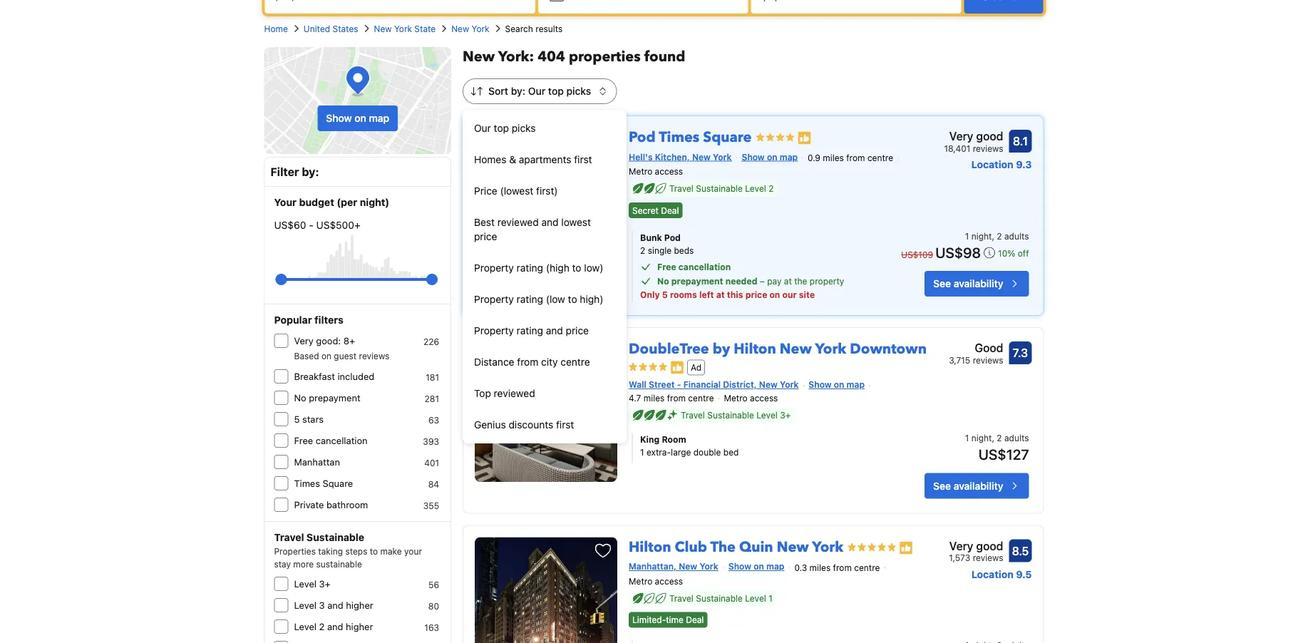 Task type: locate. For each thing, give the bounding box(es) containing it.
2 see availability from the top
[[934, 480, 1004, 492]]

adults for 1 night , 2 adults us$127
[[1005, 433, 1030, 443]]

downtown
[[851, 340, 927, 359]]

0 vertical spatial pod
[[629, 128, 656, 147]]

guest
[[334, 351, 357, 361]]

metro inside '0.3 miles from centre metro access'
[[629, 577, 653, 587]]

centre inside button
[[561, 356, 590, 368]]

miles down street
[[644, 394, 665, 404]]

genius
[[474, 419, 506, 431]]

availability down us$127
[[954, 480, 1004, 492]]

1 vertical spatial prepayment
[[309, 393, 361, 403]]

access for square
[[655, 167, 683, 177]]

reviews for based on guest reviews
[[359, 351, 390, 361]]

0 horizontal spatial hilton
[[629, 538, 672, 557]]

1 vertical spatial free
[[294, 436, 313, 446]]

0 vertical spatial access
[[655, 167, 683, 177]]

1 vertical spatial top
[[494, 122, 509, 134]]

first right apartments
[[574, 154, 592, 165]]

travel up properties
[[274, 532, 304, 544]]

1 property from the top
[[474, 262, 514, 274]]

to for (high
[[573, 262, 582, 274]]

first right the discounts
[[556, 419, 574, 431]]

free cancellation down 'beds'
[[658, 262, 731, 272]]

centre down financial
[[689, 394, 714, 404]]

beds
[[674, 245, 694, 255]]

miles right 0.3
[[810, 563, 831, 573]]

filter by:
[[271, 165, 319, 179]]

hilton up manhattan,
[[629, 538, 672, 557]]

pod up 2 single beds
[[665, 233, 681, 243]]

wall
[[629, 380, 647, 390]]

0 vertical spatial adults
[[1005, 231, 1030, 241]]

2 see availability link from the top
[[925, 473, 1030, 499]]

higher
[[346, 600, 374, 611], [346, 622, 373, 632]]

sustainable up 'taking'
[[307, 532, 365, 544]]

1 vertical spatial deal
[[686, 615, 704, 625]]

0 horizontal spatial deal
[[661, 205, 679, 215]]

higher for level 2 and higher
[[346, 622, 373, 632]]

no for no prepayment
[[294, 393, 307, 403]]

1 vertical spatial higher
[[346, 622, 373, 632]]

rating for and
[[517, 325, 544, 337]]

at left the
[[785, 276, 792, 286]]

very good element
[[945, 128, 1004, 145], [950, 538, 1004, 555]]

property down "best"
[[474, 262, 514, 274]]

3+ up king room link
[[781, 411, 791, 421]]

404
[[538, 47, 566, 67]]

and inside button
[[546, 325, 563, 337]]

and right 3
[[328, 600, 344, 611]]

rating for (low
[[517, 294, 544, 305]]

search results
[[505, 24, 563, 34]]

good element
[[950, 340, 1004, 357]]

2 location from the top
[[972, 569, 1014, 580]]

1 vertical spatial good
[[977, 539, 1004, 553]]

no prepayment
[[294, 393, 361, 403]]

prepayment up left
[[672, 276, 724, 286]]

to right (low on the left top of the page
[[568, 294, 578, 305]]

miles for hilton club the quin new york
[[810, 563, 831, 573]]

2 vertical spatial miles
[[810, 563, 831, 573]]

centre right 0.3
[[855, 563, 881, 573]]

price (lowest first)
[[474, 185, 558, 197]]

1 vertical spatial property
[[474, 294, 514, 305]]

rating inside button
[[517, 325, 544, 337]]

1 vertical spatial very good element
[[950, 538, 1004, 555]]

night inside 1 night , 2 adults us$127
[[972, 433, 993, 443]]

centre inside 0.9 miles from centre metro access
[[868, 153, 894, 163]]

pod inside 'link'
[[665, 233, 681, 243]]

0 vertical spatial very
[[950, 129, 974, 143]]

location 9.5
[[972, 569, 1033, 580]]

2 vertical spatial metro
[[629, 577, 653, 587]]

sustainable down 0.9 miles from centre metro access
[[696, 184, 743, 194]]

to inside button
[[568, 294, 578, 305]]

- right us$60
[[309, 219, 314, 231]]

us$60
[[274, 219, 306, 231]]

free down the 5 stars
[[294, 436, 313, 446]]

see availability link down us$98 at the right top of the page
[[925, 271, 1030, 297]]

cancellation up manhattan
[[316, 436, 368, 446]]

stay
[[274, 559, 291, 569]]

1 horizontal spatial hilton
[[734, 340, 777, 359]]

see availability down us$127
[[934, 480, 1004, 492]]

deal right time
[[686, 615, 704, 625]]

reviews inside very good 18,401 reviews
[[973, 143, 1004, 153]]

see availability link
[[925, 271, 1030, 297], [925, 473, 1030, 499]]

1 vertical spatial pod
[[665, 233, 681, 243]]

2 , from the top
[[993, 433, 995, 443]]

good up location 9.3
[[977, 129, 1004, 143]]

doubletree by hilton new york downtown link
[[629, 334, 927, 359]]

0 vertical spatial availability
[[954, 278, 1004, 290]]

0 vertical spatial metro
[[629, 167, 653, 177]]

top
[[548, 85, 564, 97], [494, 122, 509, 134]]

metro for times
[[629, 167, 653, 177]]

this
[[727, 290, 744, 300]]

pay
[[768, 276, 782, 286]]

price down "best"
[[474, 231, 498, 243]]

1 vertical spatial -
[[677, 380, 682, 390]]

from down street
[[667, 394, 686, 404]]

and left lowest
[[542, 217, 559, 228]]

2 down 0.9 miles from centre metro access
[[769, 184, 774, 194]]

rating
[[517, 262, 544, 274], [517, 294, 544, 305], [517, 325, 544, 337]]

1 night from the top
[[972, 231, 993, 241]]

2 property from the top
[[474, 294, 514, 305]]

property for property rating and price
[[474, 325, 514, 337]]

1 , from the top
[[993, 231, 995, 241]]

top up homes
[[494, 122, 509, 134]]

0 vertical spatial hilton
[[734, 340, 777, 359]]

doubletree
[[629, 340, 710, 359]]

to left low)
[[573, 262, 582, 274]]

to left make
[[370, 546, 378, 556]]

0 horizontal spatial top
[[494, 122, 509, 134]]

travel down hell's kitchen, new york
[[670, 184, 694, 194]]

to inside button
[[573, 262, 582, 274]]

2 down 'bunk'
[[641, 245, 646, 255]]

homes
[[474, 154, 507, 165]]

1 vertical spatial availability
[[954, 480, 1004, 492]]

0 vertical spatial free cancellation
[[658, 262, 731, 272]]

5 left 'stars'
[[294, 414, 300, 425]]

2 availability from the top
[[954, 480, 1004, 492]]

1 good from the top
[[977, 129, 1004, 143]]

location down very good 1,573 reviews
[[972, 569, 1014, 580]]

2 see from the top
[[934, 480, 952, 492]]

bed
[[724, 448, 739, 458]]

property inside button
[[474, 325, 514, 337]]

0 vertical spatial see availability link
[[925, 271, 1030, 297]]

0 horizontal spatial free cancellation
[[294, 436, 368, 446]]

0 vertical spatial ,
[[993, 231, 995, 241]]

metro down manhattan,
[[629, 577, 653, 587]]

0.9 miles from centre metro access
[[629, 153, 894, 177]]

1 vertical spatial no
[[294, 393, 307, 403]]

1 rating from the top
[[517, 262, 544, 274]]

adults up us$127
[[1005, 433, 1030, 443]]

miles right 0.9
[[823, 153, 845, 163]]

5
[[663, 290, 668, 300], [294, 414, 300, 425]]

1 higher from the top
[[346, 600, 374, 611]]

your budget (per night)
[[274, 197, 390, 208]]

new up metro access
[[760, 380, 778, 390]]

left
[[700, 290, 714, 300]]

0 vertical spatial picks
[[567, 85, 592, 97]]

travel for pod
[[670, 184, 694, 194]]

sustainable down metro access
[[708, 411, 755, 421]]

from for 0.9 miles from centre metro access
[[847, 153, 866, 163]]

2 good from the top
[[977, 539, 1004, 553]]

&
[[509, 154, 516, 165]]

from right 0.9
[[847, 153, 866, 163]]

0 horizontal spatial free
[[294, 436, 313, 446]]

very good element up location 9.3
[[945, 128, 1004, 145]]

double
[[694, 448, 722, 458]]

and
[[542, 217, 559, 228], [546, 325, 563, 337], [328, 600, 344, 611], [327, 622, 343, 632]]

reviews inside very good 1,573 reviews
[[973, 553, 1004, 563]]

1 horizontal spatial deal
[[686, 615, 704, 625]]

1 horizontal spatial pod
[[665, 233, 681, 243]]

property for property rating (high to low)
[[474, 262, 514, 274]]

0 horizontal spatial cancellation
[[316, 436, 368, 446]]

metro inside 0.9 miles from centre metro access
[[629, 167, 653, 177]]

us$127
[[979, 446, 1030, 463]]

1 vertical spatial rating
[[517, 294, 544, 305]]

search results updated. new york: 404 properties found. element
[[463, 47, 1045, 67]]

0 vertical spatial cancellation
[[679, 262, 731, 272]]

reviews down good
[[973, 355, 1004, 365]]

rating inside button
[[517, 262, 544, 274]]

availability for bunk pod
[[954, 278, 1004, 290]]

1 vertical spatial times
[[294, 478, 320, 489]]

reviewed for best
[[498, 217, 539, 228]]

higher up level 2 and higher at the bottom left
[[346, 600, 374, 611]]

1 vertical spatial picks
[[512, 122, 536, 134]]

1 vertical spatial very
[[294, 336, 314, 346]]

from inside 0.9 miles from centre metro access
[[847, 153, 866, 163]]

this property is part of our preferred partner programme. it is committed to providing commendable service and good value. it will pay us a higher commission if you make a booking. image
[[671, 360, 685, 375], [671, 360, 685, 375]]

2 vertical spatial access
[[655, 577, 683, 587]]

hell's kitchen, new york
[[629, 152, 732, 162]]

0 horizontal spatial price
[[474, 231, 498, 243]]

1 vertical spatial metro
[[724, 394, 748, 404]]

new right states
[[374, 24, 392, 34]]

1 vertical spatial by:
[[302, 165, 319, 179]]

property inside button
[[474, 262, 514, 274]]

level down 0.9 miles from centre metro access
[[746, 184, 767, 194]]

map inside button
[[369, 112, 390, 124]]

our down 404
[[528, 85, 546, 97]]

2 up 10%
[[997, 231, 1003, 241]]

1 horizontal spatial free
[[658, 262, 677, 272]]

availability
[[954, 278, 1004, 290], [954, 480, 1004, 492]]

rating left (low on the left top of the page
[[517, 294, 544, 305]]

, inside 1 night , 2 adults us$127
[[993, 433, 995, 443]]

1 vertical spatial reviewed
[[494, 388, 535, 399]]

see availability link down us$127
[[925, 473, 1030, 499]]

genius discounts first button
[[463, 409, 627, 441]]

us$98
[[936, 244, 982, 261]]

0 vertical spatial good
[[977, 129, 1004, 143]]

travel inside travel sustainable properties taking steps to make your stay more sustainable
[[274, 532, 304, 544]]

1 inside 1 night , 2 adults us$127
[[966, 433, 970, 443]]

travel for hilton
[[670, 594, 694, 604]]

access down district,
[[750, 394, 779, 404]]

hilton club the quin new york link
[[629, 532, 844, 557]]

0 horizontal spatial no
[[294, 393, 307, 403]]

and for 2
[[327, 622, 343, 632]]

york:
[[498, 47, 534, 67]]

from for 0.3 miles from centre metro access
[[834, 563, 852, 573]]

0 vertical spatial rating
[[517, 262, 544, 274]]

centre
[[868, 153, 894, 163], [561, 356, 590, 368], [689, 394, 714, 404], [855, 563, 881, 573]]

limited-time deal
[[633, 615, 704, 625]]

price down high)
[[566, 325, 589, 337]]

property up distance
[[474, 325, 514, 337]]

0 horizontal spatial prepayment
[[309, 393, 361, 403]]

top reviewed button
[[463, 378, 627, 409]]

1 vertical spatial 5
[[294, 414, 300, 425]]

0 vertical spatial miles
[[823, 153, 845, 163]]

secret
[[633, 205, 659, 215]]

reviewed for top
[[494, 388, 535, 399]]

hilton
[[734, 340, 777, 359], [629, 538, 672, 557]]

,
[[993, 231, 995, 241], [993, 433, 995, 443]]

show on map for hilton club the quin new york
[[729, 562, 785, 572]]

0 horizontal spatial picks
[[512, 122, 536, 134]]

and down level 3 and higher
[[327, 622, 343, 632]]

times up hell's kitchen, new york
[[659, 128, 700, 147]]

8.5
[[1013, 544, 1030, 558]]

very inside very good 18,401 reviews
[[950, 129, 974, 143]]

0 vertical spatial to
[[573, 262, 582, 274]]

-
[[309, 219, 314, 231], [677, 380, 682, 390]]

breakfast
[[294, 371, 335, 382]]

2 vertical spatial price
[[566, 325, 589, 337]]

rating inside button
[[517, 294, 544, 305]]

miles inside 0.9 miles from centre metro access
[[823, 153, 845, 163]]

property rating (low to high) button
[[463, 284, 627, 315]]

see for king room
[[934, 480, 952, 492]]

0 vertical spatial at
[[785, 276, 792, 286]]

free
[[658, 262, 677, 272], [294, 436, 313, 446]]

–
[[760, 276, 765, 286]]

higher down level 3 and higher
[[346, 622, 373, 632]]

see availability for king room
[[934, 480, 1004, 492]]

reviewed down (lowest
[[498, 217, 539, 228]]

availability down us$98 at the right top of the page
[[954, 278, 1004, 290]]

travel down "4.7 miles from centre"
[[681, 411, 705, 421]]

price
[[474, 185, 498, 197]]

show for doubletree by hilton new york downtown
[[809, 380, 832, 390]]

picks inside our top picks button
[[512, 122, 536, 134]]

1 vertical spatial our
[[474, 122, 491, 134]]

163
[[425, 623, 439, 633]]

reviewed right top
[[494, 388, 535, 399]]

by: right filter
[[302, 165, 319, 179]]

show on map for doubletree by hilton new york downtown
[[809, 380, 865, 390]]

property for property rating (low to high)
[[474, 294, 514, 305]]

from left city
[[517, 356, 539, 368]]

free cancellation
[[658, 262, 731, 272], [294, 436, 368, 446]]

sustainable for hilton
[[696, 594, 743, 604]]

1 vertical spatial free cancellation
[[294, 436, 368, 446]]

to for (low
[[568, 294, 578, 305]]

square
[[704, 128, 752, 147], [323, 478, 353, 489]]

centre for 4.7 miles from centre
[[689, 394, 714, 404]]

0 vertical spatial by:
[[511, 85, 526, 97]]

0 vertical spatial location
[[972, 159, 1014, 170]]

very up 18,401
[[950, 129, 974, 143]]

centre right 0.9
[[868, 153, 894, 163]]

1 vertical spatial see availability
[[934, 480, 1004, 492]]

and inside best reviewed and lowest price
[[542, 217, 559, 228]]

reviews up location 9.5
[[973, 553, 1004, 563]]

district,
[[723, 380, 757, 390]]

our up homes
[[474, 122, 491, 134]]

3+ up 3
[[319, 579, 331, 590]]

1 vertical spatial adults
[[1005, 433, 1030, 443]]

prepayment down breakfast included
[[309, 393, 361, 403]]

5 right only
[[663, 290, 668, 300]]

good inside very good 18,401 reviews
[[977, 129, 1004, 143]]

0 vertical spatial higher
[[346, 600, 374, 611]]

reviewed inside best reviewed and lowest price
[[498, 217, 539, 228]]

2 inside 1 night , 2 adults us$127
[[997, 433, 1003, 443]]

1 vertical spatial see
[[934, 480, 952, 492]]

by: right sort
[[511, 85, 526, 97]]

2 down 3
[[319, 622, 325, 632]]

new up 0.3
[[777, 538, 810, 557]]

level left 3
[[294, 600, 317, 611]]

show
[[326, 112, 352, 124], [742, 152, 765, 162], [809, 380, 832, 390], [729, 562, 752, 572]]

1 vertical spatial price
[[746, 290, 768, 300]]

reviews up included
[[359, 351, 390, 361]]

2 night from the top
[[972, 433, 993, 443]]

very good element up location 9.5
[[950, 538, 1004, 555]]

new york state
[[374, 24, 436, 34]]

1 see from the top
[[934, 278, 952, 290]]

80
[[429, 601, 439, 611]]

filter
[[271, 165, 299, 179]]

top reviewed
[[474, 388, 535, 399]]

2 vertical spatial property
[[474, 325, 514, 337]]

1 vertical spatial square
[[323, 478, 353, 489]]

access inside 0.9 miles from centre metro access
[[655, 167, 683, 177]]

access inside '0.3 miles from centre metro access'
[[655, 577, 683, 587]]

night up us$127
[[972, 433, 993, 443]]

very up 1,573
[[950, 539, 974, 553]]

this property is part of our preferred partner programme. it is committed to providing commendable service and good value. it will pay us a higher commission if you make a booking. image
[[798, 131, 812, 145], [798, 131, 812, 145], [900, 541, 914, 555], [900, 541, 914, 555]]

rating left (high
[[517, 262, 544, 274]]

2 higher from the top
[[346, 622, 373, 632]]

0 vertical spatial times
[[659, 128, 700, 147]]

show for hilton club the quin new york
[[729, 562, 752, 572]]

3 property from the top
[[474, 325, 514, 337]]

0 vertical spatial very good element
[[945, 128, 1004, 145]]

1 horizontal spatial by:
[[511, 85, 526, 97]]

very inside very good 1,573 reviews
[[950, 539, 974, 553]]

18,401
[[945, 143, 971, 153]]

group
[[281, 268, 432, 291]]

1 location from the top
[[972, 159, 1014, 170]]

0 vertical spatial top
[[548, 85, 564, 97]]

0 horizontal spatial -
[[309, 219, 314, 231]]

1 horizontal spatial times
[[659, 128, 700, 147]]

3 rating from the top
[[517, 325, 544, 337]]

1 horizontal spatial price
[[566, 325, 589, 337]]

2 up us$127
[[997, 433, 1003, 443]]

1 night , 2 adults
[[966, 231, 1030, 241]]

availability for king room
[[954, 480, 1004, 492]]

miles inside '0.3 miles from centre metro access'
[[810, 563, 831, 573]]

and down (low on the left top of the page
[[546, 325, 563, 337]]

doubletree by hilton new york downtown image
[[475, 340, 618, 482]]

1 horizontal spatial no
[[658, 276, 670, 286]]

metro down district,
[[724, 394, 748, 404]]

sustainable for doubletree
[[708, 411, 755, 421]]

access down manhattan, new york at the bottom
[[655, 577, 683, 587]]

from inside button
[[517, 356, 539, 368]]

1 vertical spatial to
[[568, 294, 578, 305]]

2 rating from the top
[[517, 294, 544, 305]]

1 vertical spatial see availability link
[[925, 473, 1030, 499]]

1 vertical spatial night
[[972, 433, 993, 443]]

cancellation down 'beds'
[[679, 262, 731, 272]]

, for 1 night , 2 adults us$127
[[993, 433, 995, 443]]

from for 4.7 miles from centre
[[667, 394, 686, 404]]

rating for (high
[[517, 262, 544, 274]]

2 vertical spatial very
[[950, 539, 974, 553]]

square up "private bathroom" on the left bottom of the page
[[323, 478, 353, 489]]

travel
[[670, 184, 694, 194], [681, 411, 705, 421], [274, 532, 304, 544], [670, 594, 694, 604]]

1 horizontal spatial -
[[677, 380, 682, 390]]

sustainable down '0.3 miles from centre metro access'
[[696, 594, 743, 604]]

2 for 1 night , 2 adults
[[997, 231, 1003, 241]]

level
[[746, 184, 767, 194], [757, 411, 778, 421], [294, 579, 317, 590], [746, 594, 767, 604], [294, 600, 317, 611], [294, 622, 317, 632]]

adults inside 1 night , 2 adults us$127
[[1005, 433, 1030, 443]]

0 vertical spatial no
[[658, 276, 670, 286]]

1 see availability link from the top
[[925, 271, 1030, 297]]

0 vertical spatial prepayment
[[672, 276, 724, 286]]

included
[[338, 371, 375, 382]]

1 horizontal spatial top
[[548, 85, 564, 97]]

discounts
[[509, 419, 554, 431]]

see availability
[[934, 278, 1004, 290], [934, 480, 1004, 492]]

1 availability from the top
[[954, 278, 1004, 290]]

from inside '0.3 miles from centre metro access'
[[834, 563, 852, 573]]

good 3,715 reviews
[[950, 341, 1004, 365]]

centre inside '0.3 miles from centre metro access'
[[855, 563, 881, 573]]

our inside button
[[474, 122, 491, 134]]

at right left
[[717, 290, 725, 300]]

good inside very good 1,573 reviews
[[977, 539, 1004, 553]]

property inside button
[[474, 294, 514, 305]]

good up location 9.5
[[977, 539, 1004, 553]]

to inside travel sustainable properties taking steps to make your stay more sustainable
[[370, 546, 378, 556]]

2 adults from the top
[[1005, 433, 1030, 443]]

0 vertical spatial -
[[309, 219, 314, 231]]

1 vertical spatial location
[[972, 569, 1014, 580]]

reviewed inside button
[[494, 388, 535, 399]]

- up "4.7 miles from centre"
[[677, 380, 682, 390]]

rating up distance from city centre
[[517, 325, 544, 337]]

york inside "link"
[[816, 340, 847, 359]]

1 horizontal spatial prepayment
[[672, 276, 724, 286]]

1 adults from the top
[[1005, 231, 1030, 241]]

prepayment for no prepayment needed – pay at the property
[[672, 276, 724, 286]]

show on map button
[[318, 106, 398, 131]]

1 see availability from the top
[[934, 278, 1004, 290]]

free cancellation up manhattan
[[294, 436, 368, 446]]

see
[[934, 278, 952, 290], [934, 480, 952, 492]]

0 horizontal spatial at
[[717, 290, 725, 300]]

1 vertical spatial hilton
[[629, 538, 672, 557]]

0 vertical spatial deal
[[661, 205, 679, 215]]

adults up 10% off
[[1005, 231, 1030, 241]]

map for doubletree by hilton new york downtown
[[847, 380, 865, 390]]

sustainable inside travel sustainable properties taking steps to make your stay more sustainable
[[307, 532, 365, 544]]

0 vertical spatial see
[[934, 278, 952, 290]]

time
[[666, 615, 684, 625]]

site
[[800, 290, 815, 300]]

very good element for pod times square
[[945, 128, 1004, 145]]

reviewed
[[498, 217, 539, 228], [494, 388, 535, 399]]

1 vertical spatial ,
[[993, 433, 995, 443]]

0 horizontal spatial 3+
[[319, 579, 331, 590]]

united states
[[304, 24, 358, 34]]

access down kitchen,
[[655, 167, 683, 177]]

our top picks button
[[463, 113, 627, 144]]

metro down hell's
[[629, 167, 653, 177]]

new york: 404 properties found
[[463, 47, 686, 67]]

2 vertical spatial rating
[[517, 325, 544, 337]]

night)
[[360, 197, 390, 208]]

level down level 3 and higher
[[294, 622, 317, 632]]



Task type: describe. For each thing, give the bounding box(es) containing it.
hilton club the quin new york
[[629, 538, 844, 557]]

manhattan, new york
[[629, 562, 719, 572]]

map for hilton club the quin new york
[[767, 562, 785, 572]]

see availability for bunk pod
[[934, 278, 1004, 290]]

9.5
[[1017, 569, 1033, 580]]

us$500+
[[316, 219, 361, 231]]

2 single beds
[[641, 245, 694, 255]]

level 3+
[[294, 579, 331, 590]]

show on map inside button
[[326, 112, 390, 124]]

miles for pod times square
[[823, 153, 845, 163]]

1 vertical spatial at
[[717, 290, 725, 300]]

travel sustainable level 3+
[[681, 411, 791, 421]]

map for pod times square
[[780, 152, 798, 162]]

1 horizontal spatial at
[[785, 276, 792, 286]]

bunk pod link
[[641, 231, 882, 244]]

location for hilton club the quin new york
[[972, 569, 1014, 580]]

extra-
[[647, 448, 671, 458]]

travel sustainable properties taking steps to make your stay more sustainable
[[274, 532, 422, 569]]

show inside show on map button
[[326, 112, 352, 124]]

reviews for very good 18,401 reviews
[[973, 143, 1004, 153]]

new down new york link
[[463, 47, 495, 67]]

our top picks
[[474, 122, 536, 134]]

bunk pod
[[641, 233, 681, 243]]

0 vertical spatial square
[[704, 128, 752, 147]]

based
[[294, 351, 319, 361]]

0 vertical spatial 3+
[[781, 411, 791, 421]]

pod times square
[[629, 128, 752, 147]]

7.3
[[1013, 346, 1029, 360]]

5 stars
[[294, 414, 324, 425]]

limited-
[[633, 615, 666, 625]]

steps
[[346, 546, 368, 556]]

your
[[274, 197, 297, 208]]

0 vertical spatial 5
[[663, 290, 668, 300]]

new right state
[[452, 24, 470, 34]]

ad
[[691, 363, 702, 373]]

by: for sort
[[511, 85, 526, 97]]

new inside "link"
[[780, 340, 812, 359]]

level 2 and higher
[[294, 622, 373, 632]]

new down club
[[679, 562, 698, 572]]

very good element for hilton club the quin new york
[[950, 538, 1004, 555]]

location for pod times square
[[972, 159, 1014, 170]]

bathroom
[[327, 500, 368, 510]]

price inside best reviewed and lowest price
[[474, 231, 498, 243]]

united
[[304, 24, 330, 34]]

by: for filter
[[302, 165, 319, 179]]

0 horizontal spatial 5
[[294, 414, 300, 425]]

city
[[542, 356, 558, 368]]

, for 1 night , 2 adults
[[993, 231, 995, 241]]

state
[[415, 24, 436, 34]]

pod times square image
[[475, 128, 618, 270]]

no for no prepayment needed – pay at the property
[[658, 276, 670, 286]]

(high
[[546, 262, 570, 274]]

united states link
[[304, 22, 358, 35]]

1 vertical spatial miles
[[644, 394, 665, 404]]

2 for travel sustainable level 2
[[769, 184, 774, 194]]

(per
[[337, 197, 358, 208]]

1 horizontal spatial our
[[528, 85, 546, 97]]

financial
[[684, 380, 721, 390]]

the
[[795, 276, 808, 286]]

our
[[783, 290, 797, 300]]

price (lowest first) button
[[463, 175, 627, 207]]

1 vertical spatial cancellation
[[316, 436, 368, 446]]

metro for club
[[629, 577, 653, 587]]

sustainable
[[316, 559, 362, 569]]

hilton inside "link"
[[734, 340, 777, 359]]

homes & apartments first button
[[463, 144, 627, 175]]

level down metro access
[[757, 411, 778, 421]]

new york
[[452, 24, 490, 34]]

quin
[[740, 538, 774, 557]]

355
[[424, 501, 439, 511]]

night for 1 night , 2 adults
[[972, 231, 993, 241]]

travel sustainable level 1
[[670, 594, 773, 604]]

large
[[671, 448, 691, 458]]

low)
[[584, 262, 604, 274]]

reviews inside the good 3,715 reviews
[[973, 355, 1004, 365]]

show for pod times square
[[742, 152, 765, 162]]

1 vertical spatial first
[[556, 419, 574, 431]]

reviews for very good 1,573 reviews
[[973, 553, 1004, 563]]

level down "more"
[[294, 579, 317, 590]]

show on map for pod times square
[[742, 152, 798, 162]]

needed
[[726, 276, 758, 286]]

king
[[641, 435, 660, 445]]

2 horizontal spatial price
[[746, 290, 768, 300]]

best
[[474, 217, 495, 228]]

prepayment for no prepayment
[[309, 393, 361, 403]]

home
[[264, 24, 288, 34]]

access for the
[[655, 577, 683, 587]]

no prepayment needed – pay at the property
[[658, 276, 845, 286]]

1 night , 2 adults us$127
[[966, 433, 1030, 463]]

king room 1 extra-large double bed
[[641, 435, 739, 458]]

top inside our top picks button
[[494, 122, 509, 134]]

good for hilton club the quin new york
[[977, 539, 1004, 553]]

king room link
[[641, 433, 882, 446]]

scored 8.1 element
[[1010, 130, 1033, 153]]

1 inside king room 1 extra-large double bed
[[641, 448, 645, 458]]

centre for 0.3 miles from centre metro access
[[855, 563, 881, 573]]

distance from city centre button
[[463, 347, 627, 378]]

property
[[810, 276, 845, 286]]

10% off
[[999, 249, 1030, 259]]

adults for 1 night , 2 adults
[[1005, 231, 1030, 241]]

10%
[[999, 249, 1016, 259]]

and for 3
[[328, 600, 344, 611]]

secret deal
[[633, 205, 679, 215]]

level down '0.3 miles from centre metro access'
[[746, 594, 767, 604]]

see availability link for king room
[[925, 473, 1030, 499]]

distance
[[474, 356, 515, 368]]

0 horizontal spatial times
[[294, 478, 320, 489]]

(lowest
[[500, 185, 534, 197]]

good
[[975, 341, 1004, 355]]

sustainable for pod
[[696, 184, 743, 194]]

new down 'pod times square' on the top of page
[[693, 152, 711, 162]]

metro access
[[724, 394, 779, 404]]

homes & apartments first
[[474, 154, 592, 165]]

hilton club the quin new york image
[[475, 538, 618, 643]]

more
[[293, 559, 314, 569]]

best reviewed and lowest price button
[[463, 207, 627, 253]]

see availability link for bunk pod
[[925, 271, 1030, 297]]

sort by: our top picks
[[489, 85, 592, 97]]

56
[[429, 580, 439, 590]]

price inside button
[[566, 325, 589, 337]]

4.7 miles from centre
[[629, 394, 714, 404]]

2 for 1 night , 2 adults us$127
[[997, 433, 1003, 443]]

very for pod times square
[[950, 129, 974, 143]]

and for reviewed
[[542, 217, 559, 228]]

properties
[[569, 47, 641, 67]]

based on guest reviews
[[294, 351, 390, 361]]

scored 7.3 element
[[1010, 342, 1033, 365]]

0 vertical spatial first
[[574, 154, 592, 165]]

location 9.3
[[972, 159, 1033, 170]]

1 vertical spatial 3+
[[319, 579, 331, 590]]

pod times square link
[[629, 122, 752, 147]]

1 vertical spatial access
[[750, 394, 779, 404]]

see for bunk pod
[[934, 278, 952, 290]]

high)
[[580, 294, 604, 305]]

apartments
[[519, 154, 572, 165]]

3
[[319, 600, 325, 611]]

times square
[[294, 478, 353, 489]]

level 3 and higher
[[294, 600, 374, 611]]

sort
[[489, 85, 509, 97]]

on inside show on map button
[[355, 112, 367, 124]]

0.3 miles from centre metro access
[[629, 563, 881, 587]]

8.1
[[1014, 134, 1029, 148]]

1,573
[[950, 553, 971, 563]]

1 horizontal spatial free cancellation
[[658, 262, 731, 272]]

travel for doubletree
[[681, 411, 705, 421]]

centre for 0.9 miles from centre metro access
[[868, 153, 894, 163]]

only 5 rooms left at this price on our site
[[641, 290, 815, 300]]

84
[[428, 479, 439, 489]]

higher for level 3 and higher
[[346, 600, 374, 611]]

lowest
[[562, 217, 591, 228]]

street
[[649, 380, 675, 390]]

401
[[425, 458, 439, 468]]

taking
[[318, 546, 343, 556]]

very for hilton club the quin new york
[[950, 539, 974, 553]]

and for rating
[[546, 325, 563, 337]]

scored 8.5 element
[[1010, 540, 1033, 563]]

good for pod times square
[[977, 129, 1004, 143]]

off
[[1018, 249, 1030, 259]]

centre for distance from city centre
[[561, 356, 590, 368]]

night for 1 night , 2 adults us$127
[[972, 433, 993, 443]]

new york state link
[[374, 22, 436, 35]]



Task type: vqa. For each thing, say whether or not it's contained in the screenshot.
RENTALS
no



